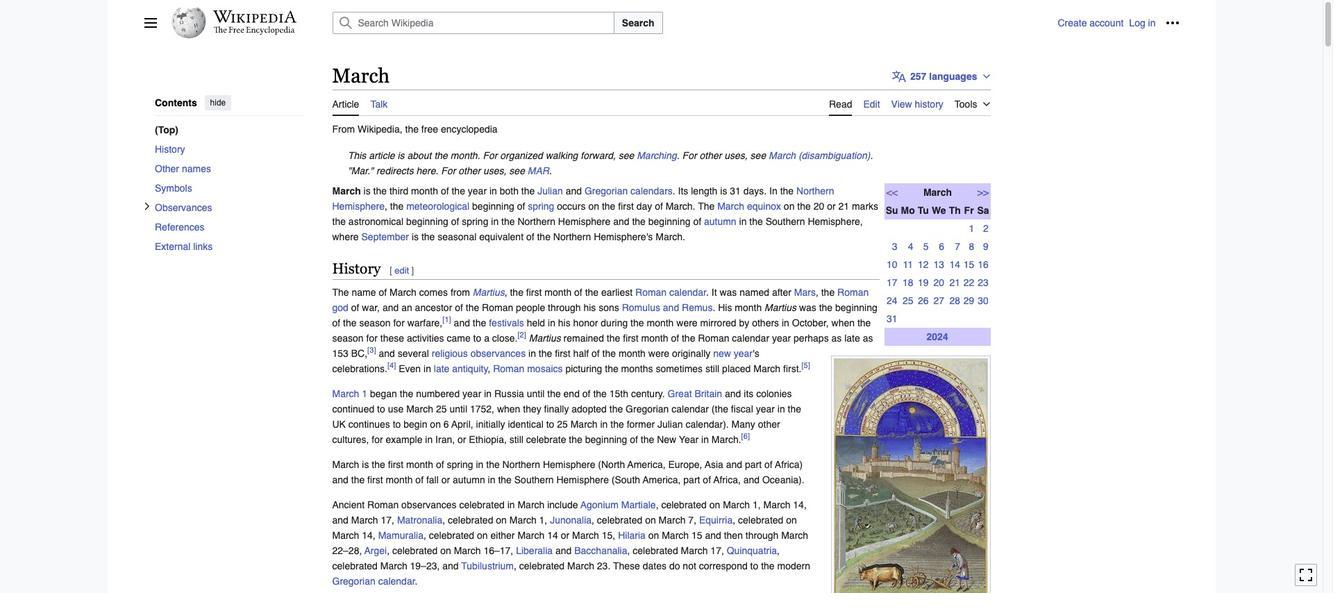 Task type: vqa. For each thing, say whether or not it's contained in the screenshot.


Task type: locate. For each thing, give the bounding box(es) containing it.
1, inside , celebrated on march 1, march 14, and march 17,
[[753, 499, 761, 510]]

celebrated up then at bottom
[[738, 514, 784, 526]]

1 horizontal spatial the
[[698, 201, 715, 212]]

and its colonies continued to use march 25 until 1752, when they finally adopted the gregorian calendar (the fiscal year in the uk continues to begin on 6 april, initially identical to 25 march in the former julian calendar). many other cultures, for example in iran, or ethiopia, still celebrate the beginning of the new year in march.
[[332, 388, 802, 445]]

0 vertical spatial gregorian
[[585, 185, 628, 196]]

calendar inside tubilustrium , celebrated march 23. these dates do not correspond to the modern gregorian calendar .
[[378, 576, 415, 587]]

in up 'mamuralia , celebrated on either march 14 or march 15, hilaria'
[[508, 499, 515, 510]]

calendar up 's
[[732, 332, 770, 344]]

first down during
[[623, 332, 639, 344]]

0 vertical spatial southern
[[766, 216, 806, 227]]

16 link
[[978, 259, 989, 270]]

6 link
[[934, 241, 945, 252]]

march inside march is the first month of spring in the northern hemisphere (north america, europe, asia and part of africa) and the first month of fall or autumn in the southern hemisphere (south america, part of africa, and oceania).
[[332, 459, 359, 470]]

is inside this article is about the month. for organized walking forward, see marching . for other uses, see march (disambiguation) . "mar." redirects here. for other uses, see mar .
[[398, 150, 405, 161]]

observances link
[[155, 198, 305, 217]]

of down god
[[332, 317, 341, 328]]

0 vertical spatial was
[[720, 287, 737, 298]]

2 note from the top
[[332, 163, 991, 178]]

antiquity
[[452, 363, 488, 374]]

8
[[970, 241, 975, 252]]

2 horizontal spatial for
[[683, 150, 697, 161]]

of up of war, and an ancestor of the roman people through his sons romulus and remus . his month martius
[[575, 287, 583, 298]]

march element
[[332, 116, 991, 593]]

0 vertical spatial julian
[[538, 185, 563, 196]]

mars
[[795, 287, 816, 298]]

roman mosaics link
[[493, 363, 563, 374]]

, celebrated on march 1, march 14, and march 17,
[[332, 499, 807, 526]]

celebrated
[[459, 499, 505, 510], [662, 499, 707, 510], [448, 514, 494, 526], [597, 514, 643, 526], [738, 514, 784, 526], [429, 530, 475, 541], [392, 545, 438, 556], [633, 545, 679, 556], [332, 560, 378, 571], [519, 560, 565, 571]]

0 vertical spatial 14
[[950, 259, 961, 270]]

, inside , celebrated march 19–23, and
[[777, 545, 780, 556]]

1 horizontal spatial still
[[706, 363, 720, 374]]

0 vertical spatial 17,
[[381, 514, 395, 526]]

1 vertical spatial his
[[558, 317, 571, 328]]

31
[[730, 185, 741, 196], [887, 313, 898, 324]]

1 vertical spatial was
[[800, 302, 817, 313]]

sons
[[599, 302, 620, 313]]

0 vertical spatial 21
[[839, 201, 850, 212]]

0 horizontal spatial see
[[509, 165, 525, 176]]

the inside tubilustrium , celebrated march 23. these dates do not correspond to the modern gregorian calendar .
[[762, 560, 775, 571]]

march down argei , celebrated on march 16–17, liberalia and bacchanalia , celebrated march 17, quinquatria
[[568, 560, 595, 571]]

observances inside [3] and several religious observances in the first half of the month were originally new year
[[471, 348, 526, 359]]

other right many
[[758, 419, 781, 430]]

calendars
[[631, 185, 673, 196]]

history up other
[[155, 143, 185, 154]]

0 vertical spatial autumn
[[704, 216, 737, 227]]

southern inside march is the first month of spring in the northern hemisphere (north america, europe, asia and part of africa) and the first month of fall or autumn in the southern hemisphere (south america, part of africa, and oceania).
[[515, 474, 554, 485]]

april,
[[452, 419, 474, 430]]

until for 25
[[450, 403, 468, 414]]

1 left began
[[362, 388, 368, 399]]

is inside march is the first month of spring in the northern hemisphere (north america, europe, asia and part of africa) and the first month of fall or autumn in the southern hemisphere (south america, part of africa, and oceania).
[[362, 459, 369, 470]]

march up article link
[[332, 65, 390, 87]]

tubilustrium , celebrated march 23. these dates do not correspond to the modern gregorian calendar .
[[332, 560, 811, 587]]

0 vertical spatial late
[[845, 332, 861, 344]]

activities
[[407, 332, 444, 344]]

7 link
[[950, 241, 961, 252]]

in inside in the southern hemisphere, where
[[740, 216, 747, 227]]

the down god
[[343, 317, 357, 328]]

1 vertical spatial 14,
[[362, 530, 376, 541]]

celebrations.
[[332, 363, 388, 374]]

when right october,
[[832, 317, 855, 328]]

during
[[601, 317, 628, 328]]

perhaps
[[794, 332, 829, 344]]

0 horizontal spatial history
[[155, 143, 185, 154]]

in inside personal tools navigation
[[1149, 17, 1156, 28]]

to
[[474, 332, 482, 344], [377, 403, 385, 414], [393, 419, 401, 430], [547, 419, 555, 430], [751, 560, 759, 571]]

19 link
[[918, 277, 929, 288]]

was up october,
[[800, 302, 817, 313]]

1 vertical spatial 6
[[444, 419, 449, 430]]

late inside [4] even in late antiquity , roman mosaics picturing the months sometimes still placed march first. [5]
[[434, 363, 450, 374]]

2 horizontal spatial other
[[758, 419, 781, 430]]

article link
[[332, 90, 359, 116]]

in right even
[[424, 363, 431, 374]]

. left his
[[713, 302, 716, 313]]

calendar
[[670, 287, 707, 298], [732, 332, 770, 344], [672, 403, 709, 414], [378, 576, 415, 587]]

31 down the 24
[[887, 313, 898, 324]]

1 horizontal spatial 14
[[950, 259, 961, 270]]

31 link
[[887, 313, 898, 324]]

[2] link
[[518, 330, 527, 340]]

17, up mamuralia link
[[381, 514, 395, 526]]

the down march equinox link
[[750, 216, 763, 227]]

mar link
[[528, 165, 549, 176]]

[3] and several religious observances in the first half of the month were originally new year
[[368, 345, 753, 359]]

the down colonies
[[788, 403, 802, 414]]

1 note from the top
[[332, 148, 991, 163]]

as
[[832, 332, 842, 344], [863, 332, 874, 344]]

1 horizontal spatial until
[[527, 388, 545, 399]]

1 vertical spatial martius
[[765, 302, 797, 313]]

15 inside on march 15 and then through march 22–28,
[[692, 530, 703, 541]]

picturing
[[566, 363, 603, 374]]

observances down close.
[[471, 348, 526, 359]]

of inside and its colonies continued to use march 25 until 1752, when they finally adopted the gregorian calendar (the fiscal year in the uk continues to begin on 6 april, initially identical to 25 march in the former julian calendar). many other cultures, for example in iran, or ethiopia, still celebrate the beginning of the new year in march.
[[630, 434, 638, 445]]

0 vertical spatial martius
[[473, 287, 505, 298]]

1 horizontal spatial when
[[832, 317, 855, 328]]

0 horizontal spatial julian
[[538, 185, 563, 196]]

the up ancient
[[351, 474, 365, 485]]

first inside remained the first month of the roman calendar year perhaps as late as 153 bc,
[[623, 332, 639, 344]]

northern down spring link
[[518, 216, 556, 227]]

0 horizontal spatial 15
[[692, 530, 703, 541]]

references
[[155, 221, 204, 232]]

the up ancient roman observances celebrated in march include agonium martiale
[[498, 474, 512, 485]]

1 horizontal spatial martius
[[529, 332, 561, 344]]

autumn up ancient roman observances celebrated in march include agonium martiale
[[453, 474, 485, 485]]

14 inside 10 11 12 13 14 15 16 17 18 19 20 21 22 23 24 25 26 27 28 29 30
[[950, 259, 961, 270]]

0 horizontal spatial the
[[332, 287, 349, 298]]

wikipedia,
[[358, 123, 403, 135]]

for inside and its colonies continued to use march 25 until 1752, when they finally adopted the gregorian calendar (the fiscal year in the uk continues to begin on 6 april, initially identical to 25 march in the former julian calendar). many other cultures, for example in iran, or ethiopia, still celebrate the beginning of the new year in march.
[[372, 434, 383, 445]]

Search search field
[[316, 12, 1058, 34]]

america, up (south
[[628, 459, 666, 470]]

season inside was the beginning of the season for warfare,
[[359, 317, 391, 328]]

through up quinquatria
[[746, 530, 779, 541]]

language progressive image
[[893, 69, 907, 83]]

gregorian for both
[[585, 185, 628, 196]]

note up calendars
[[332, 148, 991, 163]]

the up 'a'
[[473, 317, 487, 328]]

mirrored
[[701, 317, 737, 328]]

see right forward,
[[619, 150, 634, 161]]

argei
[[365, 545, 387, 556]]

on inside , celebrated on march 14,
[[787, 514, 797, 526]]

year down colonies
[[756, 403, 775, 414]]

2 horizontal spatial 25
[[903, 295, 914, 306]]

of right god
[[351, 302, 359, 313]]

for
[[483, 150, 498, 161], [683, 150, 697, 161], [441, 165, 456, 176]]

on down oceania).
[[787, 514, 797, 526]]

gregorian inside and its colonies continued to use march 25 until 1752, when they finally adopted the gregorian calendar (the fiscal year in the uk continues to begin on 6 april, initially identical to 25 march in the former julian calendar). many other cultures, for example in iran, or ethiopia, still celebrate the beginning of the new year in march.
[[626, 403, 669, 414]]

1 horizontal spatial history
[[332, 260, 381, 277]]

in down the adopted
[[601, 419, 608, 430]]

2 vertical spatial march.
[[712, 434, 742, 445]]

other down month.
[[459, 165, 481, 176]]

march up su mo tu we th fr sa
[[924, 187, 953, 198]]

god
[[332, 302, 349, 313]]

. inside tubilustrium , celebrated march 23. these dates do not correspond to the modern gregorian calendar .
[[415, 576, 418, 587]]

1 horizontal spatial part
[[745, 459, 762, 470]]

an
[[402, 302, 412, 313]]

1 horizontal spatial 17,
[[711, 545, 724, 556]]

held in his honor during the month were mirrored by others in october, when the season for these activities came to a close.
[[332, 317, 871, 344]]

year inside and its colonies continued to use march 25 until 1752, when they finally adopted the gregorian calendar (the fiscal year in the uk continues to begin on 6 april, initially identical to 25 march in the former julian calendar). many other cultures, for example in iran, or ethiopia, still celebrate the beginning of the new year in march.
[[756, 403, 775, 414]]

1 vertical spatial uses,
[[484, 165, 507, 176]]

when inside held in his honor during the month were mirrored by others in october, when the season for these activities came to a close.
[[832, 317, 855, 328]]

america, down europe, on the right
[[643, 474, 681, 485]]

other up length on the right top of the page
[[700, 150, 722, 161]]

1 vertical spatial for
[[366, 332, 378, 344]]

1 horizontal spatial other
[[700, 150, 722, 161]]

fiscal
[[731, 403, 754, 414]]

(south
[[612, 474, 641, 485]]

the up mosaics
[[539, 348, 552, 359]]

romulus and remus link
[[622, 302, 713, 313]]

late inside remained the first month of the roman calendar year perhaps as late as 153 bc,
[[845, 332, 861, 344]]

gregorian inside tubilustrium , celebrated march 23. these dates do not correspond to the modern gregorian calendar .
[[332, 576, 376, 587]]

on inside on the 20 or 21 marks the astronomical beginning of spring in the northern hemisphere and the beginning of
[[784, 201, 795, 212]]

roman inside roman god
[[838, 287, 869, 298]]

march inside [4] even in late antiquity , roman mosaics picturing the months sometimes still placed march first. [5]
[[754, 363, 781, 374]]

21
[[839, 201, 850, 212], [950, 277, 961, 288]]

1 vertical spatial other
[[459, 165, 481, 176]]

season inside held in his honor during the month were mirrored by others in october, when the season for these activities came to a close.
[[332, 332, 364, 344]]

africa,
[[714, 474, 741, 485]]

until inside and its colonies continued to use march 25 until 1752, when they finally adopted the gregorian calendar (the fiscal year in the uk continues to begin on 6 april, initially identical to 25 march in the former julian calendar). many other cultures, for example in iran, or ethiopia, still celebrate the beginning of the new year in march.
[[450, 403, 468, 414]]

the inside this article is about the month. for organized walking forward, see marching . for other uses, see march (disambiguation) . "mar." redirects here. for other uses, see mar .
[[434, 150, 448, 161]]

1 vertical spatial march.
[[656, 231, 686, 242]]

0 vertical spatial america,
[[628, 459, 666, 470]]

other
[[700, 150, 722, 161], [459, 165, 481, 176], [758, 419, 781, 430]]

modern
[[778, 560, 811, 571]]

search
[[622, 17, 655, 28]]

article
[[332, 98, 359, 110]]

on inside and its colonies continued to use march 25 until 1752, when they finally adopted the gregorian calendar (the fiscal year in the uk continues to begin on 6 april, initially identical to 25 march in the former julian calendar). many other cultures, for example in iran, or ethiopia, still celebrate the beginning of the new year in march.
[[430, 419, 441, 430]]

the right in
[[781, 185, 794, 196]]

0 horizontal spatial 1
[[362, 388, 368, 399]]

march up not
[[681, 545, 708, 556]]

1 vertical spatial late
[[434, 363, 450, 374]]

0 vertical spatial the
[[698, 201, 715, 212]]

0 vertical spatial 31
[[730, 185, 741, 196]]

x small image
[[143, 202, 151, 210]]

celebrated down liberalia
[[519, 560, 565, 571]]

of inside remained the first month of the roman calendar year perhaps as late as 153 bc,
[[671, 332, 679, 344]]

1 vertical spatial still
[[510, 434, 524, 445]]

do
[[670, 560, 680, 571]]

0 vertical spatial 15
[[964, 259, 975, 270]]

1 vertical spatial 17,
[[711, 545, 724, 556]]

uses, up 'both'
[[484, 165, 507, 176]]

northern inside on the 20 or 21 marks the astronomical beginning of spring in the northern hemisphere and the beginning of
[[518, 216, 556, 227]]

march left 7,
[[659, 514, 686, 526]]

calendar down great britain link
[[672, 403, 709, 414]]

2 vertical spatial gregorian
[[332, 576, 376, 587]]

martius inside [2] martius
[[529, 332, 561, 344]]

equinox
[[747, 201, 782, 212]]

initially
[[476, 419, 505, 430]]

the down romulus
[[631, 317, 644, 328]]

of down 'both'
[[517, 201, 525, 212]]

for inside was the beginning of the season for warfare,
[[394, 317, 405, 328]]

0 horizontal spatial martius
[[473, 287, 505, 298]]

continued
[[332, 403, 375, 414]]

celebrated inside , celebrated on march 1, march 14, and march 17,
[[662, 499, 707, 510]]

0 vertical spatial until
[[527, 388, 545, 399]]

to inside tubilustrium , celebrated march 23. these dates do not correspond to the modern gregorian calendar .
[[751, 560, 759, 571]]

log in and more options image
[[1166, 16, 1180, 30]]

the free encyclopedia image
[[214, 26, 295, 35]]

1 horizontal spatial 6
[[939, 241, 945, 252]]

1 horizontal spatial was
[[800, 302, 817, 313]]

late down religious
[[434, 363, 450, 374]]

6 inside and its colonies continued to use march 25 until 1752, when they finally adopted the gregorian calendar (the fiscal year in the uk continues to begin on 6 april, initially identical to 25 march in the former julian calendar). many other cultures, for example in iran, or ethiopia, still celebrate the beginning of the new year in march.
[[444, 419, 449, 430]]

until up they
[[527, 388, 545, 399]]

fall
[[426, 474, 439, 485]]

0 vertical spatial were
[[677, 317, 698, 328]]

late
[[845, 332, 861, 344], [434, 363, 450, 374]]

is down cultures,
[[362, 459, 369, 470]]

fullscreen image
[[1300, 569, 1314, 582]]

and down equirria link
[[705, 530, 722, 541]]

17, inside , celebrated on march 1, march 14, and march 17,
[[381, 514, 395, 526]]

dates
[[643, 560, 667, 571]]

in down ethiopia,
[[476, 459, 484, 470]]

march. right hemisphere's in the left of the page
[[656, 231, 686, 242]]

note
[[332, 148, 991, 163], [332, 163, 991, 178]]

march. down many
[[712, 434, 742, 445]]

0 horizontal spatial part
[[684, 474, 701, 485]]

and inside and its colonies continued to use march 25 until 1752, when they finally adopted the gregorian calendar (the fiscal year in the uk continues to begin on 6 april, initially identical to 25 march in the former julian calendar). many other cultures, for example in iran, or ethiopia, still celebrate the beginning of the new year in march.
[[725, 388, 742, 399]]

forward,
[[581, 150, 616, 161]]

21 inside 10 11 12 13 14 15 16 17 18 19 20 21 22 23 24 25 26 27 28 29 30
[[950, 277, 961, 288]]

in
[[770, 185, 778, 196]]

march. inside and its colonies continued to use march 25 until 1752, when they finally adopted the gregorian calendar (the fiscal year in the uk continues to begin on 6 april, initially identical to 25 march in the former julian calendar). many other cultures, for example in iran, or ethiopia, still celebrate the beginning of the new year in march.
[[712, 434, 742, 445]]

. left it
[[707, 287, 709, 298]]

julian inside and its colonies continued to use march 25 until 1752, when they finally adopted the gregorian calendar (the fiscal year in the uk continues to begin on 6 april, initially identical to 25 march in the former julian calendar). many other cultures, for example in iran, or ethiopia, still celebrate the beginning of the new year in march.
[[658, 419, 683, 430]]

14 left 15 link
[[950, 259, 961, 270]]

22 link
[[964, 277, 975, 288]]

1 vertical spatial through
[[746, 530, 779, 541]]

uses,
[[725, 150, 748, 161], [484, 165, 507, 176]]

southern up include
[[515, 474, 554, 485]]

1 vertical spatial season
[[332, 332, 364, 344]]

his up the "honor"
[[584, 302, 596, 313]]

1 horizontal spatial see
[[619, 150, 634, 161]]

0 horizontal spatial 25
[[436, 403, 447, 414]]

1 vertical spatial 1
[[362, 388, 368, 399]]

2 vertical spatial other
[[758, 419, 781, 430]]

in up equivalent
[[491, 216, 499, 227]]

march up the liberalia "link"
[[518, 530, 545, 541]]

tubilustrium link
[[462, 560, 514, 571]]

2 vertical spatial martius
[[529, 332, 561, 344]]

0 horizontal spatial his
[[558, 317, 571, 328]]

first.
[[784, 363, 802, 374]]

[6]
[[742, 431, 750, 441]]

beginning down meteorological link at the left of the page
[[406, 216, 449, 227]]

the up [4] even in late antiquity , roman mosaics picturing the months sometimes still placed march first. [5]
[[603, 348, 616, 359]]

romulus
[[622, 302, 661, 313]]

20
[[814, 201, 825, 212], [934, 277, 945, 288]]

in right held
[[548, 317, 556, 328]]

1 vertical spatial 21
[[950, 277, 961, 288]]

gregorian up on the 20 or 21 marks the astronomical beginning of spring in the northern hemisphere and the beginning of
[[585, 185, 628, 196]]

when inside and its colonies continued to use march 25 until 1752, when they finally adopted the gregorian calendar (the fiscal year in the uk continues to begin on 6 april, initially identical to 25 march in the former julian calendar). many other cultures, for example in iran, or ethiopia, still celebrate the beginning of the new year in march.
[[497, 403, 521, 414]]

0 horizontal spatial when
[[497, 403, 521, 414]]

4 link
[[903, 241, 914, 252]]

roman inside [4] even in late antiquity , roman mosaics picturing the months sometimes still placed march first. [5]
[[493, 363, 525, 374]]

on up equirria link
[[710, 499, 721, 510]]

1 link
[[964, 223, 975, 234]]

1 horizontal spatial uses,
[[725, 150, 748, 161]]

calendar up remus
[[670, 287, 707, 298]]

1 horizontal spatial for
[[483, 150, 498, 161]]

. down 'walking'
[[549, 165, 552, 176]]

1 horizontal spatial through
[[746, 530, 779, 541]]

on down matronalia on the left of page
[[441, 545, 451, 556]]

1 horizontal spatial were
[[677, 317, 698, 328]]

2 as from the left
[[863, 332, 874, 344]]

[6] link
[[742, 431, 750, 441]]

note down marching link
[[332, 163, 991, 178]]

in the southern hemisphere, where
[[332, 216, 863, 242]]

matronalia , celebrated on march 1, junonalia ,  celebrated on march 7, equirria
[[397, 514, 733, 526]]

29
[[964, 295, 975, 306]]

1 vertical spatial history
[[332, 260, 381, 277]]

of right name
[[379, 287, 387, 298]]

1 vertical spatial julian
[[658, 419, 683, 430]]

edit link
[[864, 90, 881, 114]]

[2] martius
[[518, 330, 561, 344]]

gregorian for correspond
[[332, 576, 376, 587]]

history up name
[[332, 260, 381, 277]]

in left iran,
[[425, 434, 433, 445]]

and down , celebrated on march 14,
[[556, 545, 572, 556]]

1 horizontal spatial 20
[[934, 277, 945, 288]]

roman up romulus
[[636, 287, 667, 298]]

18 link
[[903, 277, 914, 288]]

march down oceania).
[[764, 499, 791, 510]]

0 horizontal spatial other
[[459, 165, 481, 176]]

talk
[[371, 98, 388, 110]]

1 vertical spatial gregorian
[[626, 403, 669, 414]]

1 horizontal spatial southern
[[766, 216, 806, 227]]

note containing "mar." redirects here. for other uses, see
[[332, 163, 991, 178]]

0 horizontal spatial 21
[[839, 201, 850, 212]]

until for russia
[[527, 388, 545, 399]]

1 horizontal spatial 15
[[964, 259, 975, 270]]

julian up new
[[658, 419, 683, 430]]

1 vertical spatial until
[[450, 403, 468, 414]]

hemisphere inside northern hemisphere
[[332, 201, 385, 212]]

was inside was the beginning of the season for warfare,
[[800, 302, 817, 313]]

0 horizontal spatial 1,
[[539, 514, 548, 526]]

northern inside march is the first month of spring in the northern hemisphere (north america, europe, asia and part of africa) and the first month of fall or autumn in the southern hemisphere (south america, part of africa, and oceania).
[[503, 459, 541, 470]]

7,
[[689, 514, 697, 526]]

when
[[832, 317, 855, 328], [497, 403, 521, 414]]

the down remained the first month of the roman calendar year perhaps as late as 153 bc,
[[605, 363, 619, 374]]

and inside , celebrated on march 1, march 14, and march 17,
[[332, 514, 349, 526]]

>> link
[[978, 187, 989, 198]]

roman inside remained the first month of the roman calendar year perhaps as late as 153 bc,
[[698, 332, 730, 344]]

0 vertical spatial part
[[745, 459, 762, 470]]

part down europe, on the right
[[684, 474, 701, 485]]

0 vertical spatial 1
[[970, 223, 975, 234]]

1 vertical spatial spring
[[462, 216, 489, 227]]

menu image
[[143, 16, 157, 30]]

of inside was the beginning of the season for warfare,
[[332, 317, 341, 328]]

of down 'from'
[[455, 302, 463, 313]]

march up 22–28,
[[332, 530, 359, 541]]

uk
[[332, 419, 346, 430]]

march up in
[[769, 150, 796, 161]]

asia
[[705, 459, 724, 470]]

we
[[932, 205, 947, 216]]

southern inside in the southern hemisphere, where
[[766, 216, 806, 227]]

6 up iran,
[[444, 419, 449, 430]]

year inside remained the first month of the roman calendar year perhaps as late as 153 bc,
[[772, 332, 791, 344]]

about
[[407, 150, 432, 161]]

1 horizontal spatial autumn
[[704, 216, 737, 227]]

1 horizontal spatial 1,
[[753, 499, 761, 510]]

were inside held in his honor during the month were mirrored by others in october, when the season for these activities came to a close.
[[677, 317, 698, 328]]

martius link
[[473, 287, 505, 298]]

of up [4] even in late antiquity , roman mosaics picturing the months sometimes still placed march first. [5]
[[592, 348, 600, 359]]

read link
[[829, 90, 853, 116]]

20 inside 10 11 12 13 14 15 16 17 18 19 20 21 22 23 24 25 26 27 28 29 30
[[934, 277, 945, 288]]

0 vertical spatial 1,
[[753, 499, 761, 510]]

and inside [3] and several religious observances in the first half of the month were originally new year
[[379, 348, 395, 359]]

personal tools navigation
[[1058, 12, 1184, 34]]

153
[[332, 348, 349, 359]]

calendar inside and its colonies continued to use march 25 until 1752, when they finally adopted the gregorian calendar (the fiscal year in the uk continues to begin on 6 april, initially identical to 25 march in the former julian calendar). many other cultures, for example in iran, or ethiopia, still celebrate the beginning of the new year in march.
[[672, 403, 709, 414]]

other inside and its colonies continued to use march 25 until 1752, when they finally adopted the gregorian calendar (the fiscal year in the uk continues to begin on 6 april, initially identical to 25 march in the former julian calendar). many other cultures, for example in iran, or ethiopia, still celebrate the beginning of the new year in march.
[[758, 419, 781, 430]]

0 horizontal spatial 14,
[[362, 530, 376, 541]]

mo
[[901, 205, 916, 216]]

14, inside , celebrated on march 14,
[[362, 530, 376, 541]]

religious
[[432, 348, 468, 359]]

march up an
[[390, 287, 417, 298]]



Task type: describe. For each thing, give the bounding box(es) containing it.
0 vertical spatial 6
[[939, 241, 945, 252]]

the inside [1] and the festivals
[[473, 317, 487, 328]]

in down colonies
[[778, 403, 785, 414]]

10 link
[[887, 259, 898, 270]]

15,
[[602, 530, 616, 541]]

2024
[[927, 331, 949, 342]]

of up meteorological at top left
[[441, 185, 449, 196]]

still inside and its colonies continued to use march 25 until 1752, when they finally adopted the gregorian calendar (the fiscal year in the uk continues to begin on 6 april, initially identical to 25 march in the former julian calendar). many other cultures, for example in iran, or ethiopia, still celebrate the beginning of the new year in march.
[[510, 434, 524, 445]]

russia
[[495, 388, 524, 399]]

through inside on march 15 and then through march 22–28,
[[746, 530, 779, 541]]

march link
[[924, 187, 953, 198]]

they
[[523, 403, 542, 414]]

0 horizontal spatial through
[[548, 302, 581, 313]]

it
[[712, 287, 717, 298]]

in left 'both'
[[490, 185, 497, 196]]

0 vertical spatial uses,
[[725, 150, 748, 161]]

the down third
[[390, 201, 404, 212]]

march up autumn link
[[718, 201, 745, 212]]

celebrated up dates
[[633, 545, 679, 556]]

and up occurs
[[566, 185, 582, 196]]

, inside [4] even in late antiquity , roman mosaics picturing the months sometimes still placed march first. [5]
[[488, 363, 491, 374]]

5
[[924, 241, 929, 252]]

europe,
[[669, 459, 703, 470]]

first down example
[[388, 459, 404, 470]]

or down matronalia , celebrated on march 1, junonalia ,  celebrated on march 7, equirria
[[561, 530, 570, 541]]

th
[[949, 205, 961, 216]]

21 inside on the 20 or 21 marks the astronomical beginning of spring in the northern hemisphere and the beginning of
[[839, 201, 850, 212]]

roman god
[[332, 287, 869, 313]]

in right others
[[782, 317, 790, 328]]

15 inside 10 11 12 13 14 15 16 17 18 19 20 21 22 23 24 25 26 27 28 29 30
[[964, 259, 975, 270]]

celebrated down agonium martiale link
[[597, 514, 643, 526]]

after
[[772, 287, 792, 298]]

year
[[679, 434, 699, 445]]

su
[[886, 205, 899, 216]]

external links
[[155, 241, 212, 252]]

note containing this article is about the month. for organized walking forward, see
[[332, 148, 991, 163]]

is for march is the third month of the year in both the julian and gregorian calendars . its length is 31 days. in the
[[364, 185, 371, 196]]

month inside [3] and several religious observances in the first half of the month were originally new year
[[619, 348, 646, 359]]

northern down occurs
[[554, 231, 591, 242]]

beginning down 'both'
[[472, 201, 515, 212]]

257
[[911, 71, 927, 82]]

0 horizontal spatial uses,
[[484, 165, 507, 176]]

[4]
[[388, 360, 396, 370]]

of inside [3] and several religious observances in the first half of the month were originally new year
[[592, 348, 600, 359]]

to left 'use'
[[377, 403, 385, 414]]

the down 15th
[[610, 403, 623, 414]]

1 as from the left
[[832, 332, 842, 344]]

observances
[[155, 202, 212, 213]]

in up ancient roman observances celebrated in march include agonium martiale
[[488, 474, 496, 485]]

0 vertical spatial his
[[584, 302, 596, 313]]

of up 'seasonal'
[[451, 216, 459, 227]]

Search Wikipedia search field
[[332, 12, 615, 34]]

and right africa,
[[744, 474, 760, 485]]

the up 'use'
[[400, 388, 414, 399]]

redirects
[[376, 165, 414, 176]]

and inside on march 15 and then through march 22–28,
[[705, 530, 722, 541]]

1 vertical spatial america,
[[643, 474, 681, 485]]

29 link
[[964, 295, 975, 306]]

march up modern
[[782, 530, 809, 541]]

on inside , celebrated on march 1, march 14, and march 17,
[[710, 499, 721, 510]]

celebrated inside tubilustrium , celebrated march 23. these dates do not correspond to the modern gregorian calendar .
[[519, 560, 565, 571]]

first inside [3] and several religious observances in the first half of the month were originally new year
[[555, 348, 571, 359]]

other names link
[[155, 159, 305, 178]]

0 horizontal spatial observances
[[402, 499, 457, 510]]

spring link
[[528, 201, 555, 212]]

spring inside march is the first month of spring in the northern hemisphere (north america, europe, asia and part of africa) and the first month of fall or autumn in the southern hemisphere (south america, part of africa, and oceania).
[[447, 459, 473, 470]]

the up originally at right
[[682, 332, 696, 344]]

or inside march is the first month of spring in the northern hemisphere (north america, europe, asia and part of africa) and the first month of fall or autumn in the southern hemisphere (south america, part of africa, and oceania).
[[442, 474, 450, 485]]

celebrated up 19–23,
[[392, 545, 438, 556]]

march down ancient
[[351, 514, 378, 526]]

, inside , celebrated on march 1, march 14, and march 17,
[[656, 499, 659, 510]]

is for september is the seasonal equivalent of the northern hemisphere's march.
[[412, 231, 419, 242]]

julian link
[[538, 185, 563, 196]]

march inside tubilustrium , celebrated march 23. these dates do not correspond to the modern gregorian calendar .
[[568, 560, 595, 571]]

march inside , celebrated on march 14,
[[332, 530, 359, 541]]

march up begin
[[406, 403, 434, 414]]

on down martiale on the left bottom
[[645, 514, 656, 526]]

bc,
[[351, 348, 368, 359]]

0 horizontal spatial for
[[441, 165, 456, 176]]

march inside , celebrated march 19–23, and
[[381, 560, 408, 571]]

matronalia link
[[397, 514, 443, 526]]

year left 'both'
[[468, 185, 487, 196]]

of right day
[[655, 201, 663, 212]]

26 link
[[918, 295, 929, 306]]

20 inside on the 20 or 21 marks the astronomical beginning of spring in the northern hemisphere and the beginning of
[[814, 201, 825, 212]]

the inside [4] even in late antiquity , roman mosaics picturing the months sometimes still placed march first. [5]
[[605, 363, 619, 374]]

1 horizontal spatial 1
[[970, 223, 975, 234]]

northern inside northern hemisphere
[[797, 185, 835, 196]]

the left 31 link
[[858, 317, 871, 328]]

march up tubilustrium
[[454, 545, 481, 556]]

argei link
[[365, 545, 387, 556]]

his inside held in his honor during the month were mirrored by others in october, when the season for these activities came to a close.
[[558, 317, 571, 328]]

adopted
[[572, 403, 607, 414]]

and left an
[[383, 302, 399, 313]]

of left autumn link
[[694, 216, 702, 227]]

28
[[950, 295, 961, 306]]

14, inside , celebrated on march 1, march 14, and march 17,
[[794, 499, 807, 510]]

and up africa,
[[726, 459, 743, 470]]

autumn inside march is the first month of spring in the northern hemisphere (north america, europe, asia and part of africa) and the first month of fall or autumn in the southern hemisphere (south america, part of africa, and oceania).
[[453, 474, 485, 485]]

in inside on the 20 or 21 marks the astronomical beginning of spring in the northern hemisphere and the beginning of
[[491, 216, 499, 227]]

on right occurs
[[589, 201, 600, 212]]

and inside on the 20 or 21 marks the astronomical beginning of spring in the northern hemisphere and the beginning of
[[614, 216, 630, 227]]

month inside remained the first month of the roman calendar year perhaps as late as 153 bc,
[[642, 332, 669, 344]]

march is the third month of the year in both the julian and gregorian calendars . its length is 31 days. in the
[[332, 185, 797, 196]]

occurs
[[557, 201, 586, 212]]

beginning down day
[[649, 216, 691, 227]]

is right length on the right top of the page
[[721, 185, 728, 196]]

on left either
[[477, 530, 488, 541]]

the up hemisphere, on the top of page
[[798, 201, 811, 212]]

and inside [1] and the festivals
[[454, 317, 470, 328]]

the down former
[[641, 434, 655, 445]]

remus
[[682, 302, 713, 313]]

1752,
[[470, 403, 495, 414]]

view history
[[892, 98, 944, 110]]

late antiquity link
[[434, 363, 488, 374]]

former
[[627, 419, 655, 430]]

2 horizontal spatial see
[[751, 150, 766, 161]]

[2]
[[518, 330, 527, 340]]

matronalia
[[397, 514, 443, 526]]

of war, and an ancestor of the roman people through his sons romulus and remus . his month martius
[[349, 302, 797, 313]]

the up equivalent
[[502, 216, 515, 227]]

mamuralia , celebrated on either march 14 or march 15, hilaria
[[378, 530, 646, 541]]

the left former
[[611, 419, 624, 430]]

september is the seasonal equivalent of the northern hemisphere's march.
[[362, 231, 686, 242]]

march left include
[[518, 499, 545, 510]]

equivalent
[[479, 231, 524, 242]]

even
[[399, 363, 421, 374]]

festivals link
[[489, 317, 524, 328]]

the up finally on the left of the page
[[548, 388, 561, 399]]

in inside [3] and several religious observances in the first half of the month were originally new year
[[529, 348, 536, 359]]

9
[[984, 241, 989, 252]]

history link
[[155, 139, 305, 159]]

2
[[984, 223, 989, 234]]

not
[[683, 560, 697, 571]]

celebrated down matronalia on the left of page
[[429, 530, 475, 541]]

september
[[362, 231, 409, 242]]

the down ethiopia,
[[486, 459, 500, 470]]

beginning inside was the beginning of the season for warfare,
[[836, 302, 878, 313]]

, the meteorological beginning of spring occurs on the first day of march. the march equinox
[[385, 201, 782, 212]]

log in link
[[1130, 17, 1156, 28]]

honor
[[574, 317, 598, 328]]

in up 1752,
[[484, 388, 492, 399]]

wikipedia image
[[213, 10, 296, 23]]

[3]
[[368, 345, 376, 355]]

march up continued
[[332, 388, 359, 399]]

1 horizontal spatial 25
[[557, 419, 568, 430]]

, inside tubilustrium , celebrated march 23. these dates do not correspond to the modern gregorian calendar .
[[514, 560, 517, 571]]

roman right ancient
[[368, 499, 399, 510]]

were inside [3] and several religious observances in the first half of the month were originally new year
[[649, 348, 670, 359]]

new
[[657, 434, 677, 445]]

0 horizontal spatial 14
[[548, 530, 558, 541]]

of up fall
[[436, 459, 444, 470]]

marching
[[637, 150, 677, 161]]

begin
[[404, 419, 428, 430]]

1 vertical spatial part
[[684, 474, 701, 485]]

still inside [4] even in late antiquity , roman mosaics picturing the months sometimes still placed march first. [5]
[[706, 363, 720, 374]]

the up of war, and an ancestor of the roman people through his sons romulus and remus . his month martius
[[585, 287, 599, 298]]

1 vertical spatial 1,
[[539, 514, 548, 526]]

13 link
[[934, 259, 945, 270]]

then
[[724, 530, 743, 541]]

celebrated up either
[[459, 499, 505, 510]]

century.
[[631, 388, 665, 399]]

the down during
[[607, 332, 621, 344]]

hemisphere up agonium
[[557, 474, 609, 485]]

beginning inside and its colonies continued to use march 25 until 1752, when they finally adopted the gregorian calendar (the fiscal year in the uk continues to begin on 6 april, initially identical to 25 march in the former julian calendar). many other cultures, for example in iran, or ethiopia, still celebrate the beginning of the new year in march.
[[585, 434, 628, 445]]

read
[[829, 98, 853, 110]]

24 link
[[887, 295, 898, 306]]

the up [1] and the festivals
[[466, 302, 479, 313]]

cultures,
[[332, 434, 369, 445]]

march down the adopted
[[571, 419, 598, 430]]

of right end
[[583, 388, 591, 399]]

bacchanalia
[[575, 545, 628, 556]]

march up equirria link
[[723, 499, 750, 510]]

march main content
[[327, 63, 1180, 593]]

the down spring link
[[537, 231, 551, 242]]

25 inside 10 11 12 13 14 15 16 17 18 19 20 21 22 23 24 25 26 27 28 29 30
[[903, 295, 914, 306]]

is for march is the first month of spring in the northern hemisphere (north america, europe, asia and part of africa) and the first month of fall or autumn in the southern hemisphere (south america, part of africa, and oceania).
[[362, 459, 369, 470]]

22
[[964, 277, 975, 288]]

the down day
[[632, 216, 646, 227]]

war,
[[362, 302, 380, 313]]

to inside held in his honor during the month were mirrored by others in october, when the season for these activities came to a close.
[[474, 332, 482, 344]]

the down gregorian calendars link
[[602, 201, 616, 212]]

of left fall
[[416, 474, 424, 485]]

of right equivalent
[[527, 231, 535, 242]]

the inside in the southern hemisphere, where
[[750, 216, 763, 227]]

first down cultures,
[[368, 474, 383, 485]]

or inside and its colonies continued to use march 25 until 1752, when they finally adopted the gregorian calendar (the fiscal year in the uk continues to begin on 6 april, initially identical to 25 march in the former julian calendar). many other cultures, for example in iran, or ethiopia, still celebrate the beginning of the new year in march.
[[458, 434, 466, 445]]

bacchanalia link
[[575, 545, 628, 556]]

roman up festivals
[[482, 302, 514, 313]]

0 vertical spatial history
[[155, 143, 185, 154]]

0 vertical spatial spring
[[528, 201, 555, 212]]

these
[[613, 560, 640, 571]]

the up meteorological at top left
[[452, 185, 465, 196]]

0 horizontal spatial 31
[[730, 185, 741, 196]]

0 vertical spatial march.
[[666, 201, 696, 212]]

calendar inside remained the first month of the roman calendar year perhaps as late as 153 bc,
[[732, 332, 770, 344]]

in inside [4] even in late antiquity , roman mosaics picturing the months sometimes still placed march first. [5]
[[424, 363, 431, 374]]

on inside on march 15 and then through march 22–28,
[[649, 530, 659, 541]]

from
[[451, 287, 470, 298]]

month inside held in his honor during the month were mirrored by others in october, when the season for these activities came to a close.
[[647, 317, 674, 328]]

1 vertical spatial 31
[[887, 313, 898, 324]]

to up celebrate
[[547, 419, 555, 430]]

or inside on the 20 or 21 marks the astronomical beginning of spring in the northern hemisphere and the beginning of
[[827, 201, 836, 212]]

year inside [3] and several religious observances in the first half of the month were originally new year
[[734, 348, 753, 359]]

and inside , celebrated march 19–23, and
[[443, 560, 459, 571]]

. left its
[[673, 185, 676, 196]]

march down 7,
[[662, 530, 689, 541]]

mosaics
[[527, 363, 563, 374]]

march equinox link
[[718, 201, 782, 212]]

either
[[491, 530, 515, 541]]

hilaria link
[[618, 530, 646, 541]]

for inside held in his honor during the month were mirrored by others in october, when the season for these activities came to a close.
[[366, 332, 378, 344]]

this article is about the month. for organized walking forward, see marching . for other uses, see march (disambiguation) . "mar." redirects here. for other uses, see mar .
[[348, 150, 873, 176]]

these
[[381, 332, 404, 344]]

23
[[978, 277, 989, 288]]

spring inside on the 20 or 21 marks the astronomical beginning of spring in the northern hemisphere and the beginning of
[[462, 216, 489, 227]]

0 vertical spatial other
[[700, 150, 722, 161]]

(disambiguation)
[[799, 150, 871, 161]]

the up "where"
[[332, 216, 346, 227]]

hemisphere's
[[594, 231, 653, 242]]

celebrated inside , celebrated on march 14,
[[738, 514, 784, 526]]

the up the adopted
[[594, 388, 607, 399]]

1 vertical spatial 25
[[436, 403, 447, 414]]

march up 'mamuralia , celebrated on either march 14 or march 15, hilaria'
[[510, 514, 537, 526]]

. up marks
[[871, 150, 873, 161]]

, inside , celebrated on march 14,
[[733, 514, 736, 526]]

march down "mar."
[[332, 185, 361, 196]]

colonies
[[757, 388, 792, 399]]

the left 'free'
[[405, 123, 419, 135]]

celebrated inside , celebrated march 19–23, and
[[332, 560, 378, 571]]

12 link
[[918, 259, 929, 270]]

history inside march element
[[332, 260, 381, 277]]

astronomical
[[349, 216, 404, 227]]

people
[[516, 302, 545, 313]]

year up 1752,
[[463, 388, 482, 399]]

hemisphere inside on the 20 or 21 marks the astronomical beginning of spring in the northern hemisphere and the beginning of
[[558, 216, 611, 227]]

here.
[[416, 165, 439, 176]]

the down continues
[[372, 459, 385, 470]]

this
[[348, 150, 366, 161]]

the up people
[[510, 287, 524, 298]]

march inside this article is about the month. for organized walking forward, see marching . for other uses, see march (disambiguation) . "mar." redirects here. for other uses, see mar .
[[769, 150, 796, 161]]

finally
[[544, 403, 569, 414]]

march (disambiguation) link
[[769, 150, 871, 161]]

example
[[386, 434, 423, 445]]



